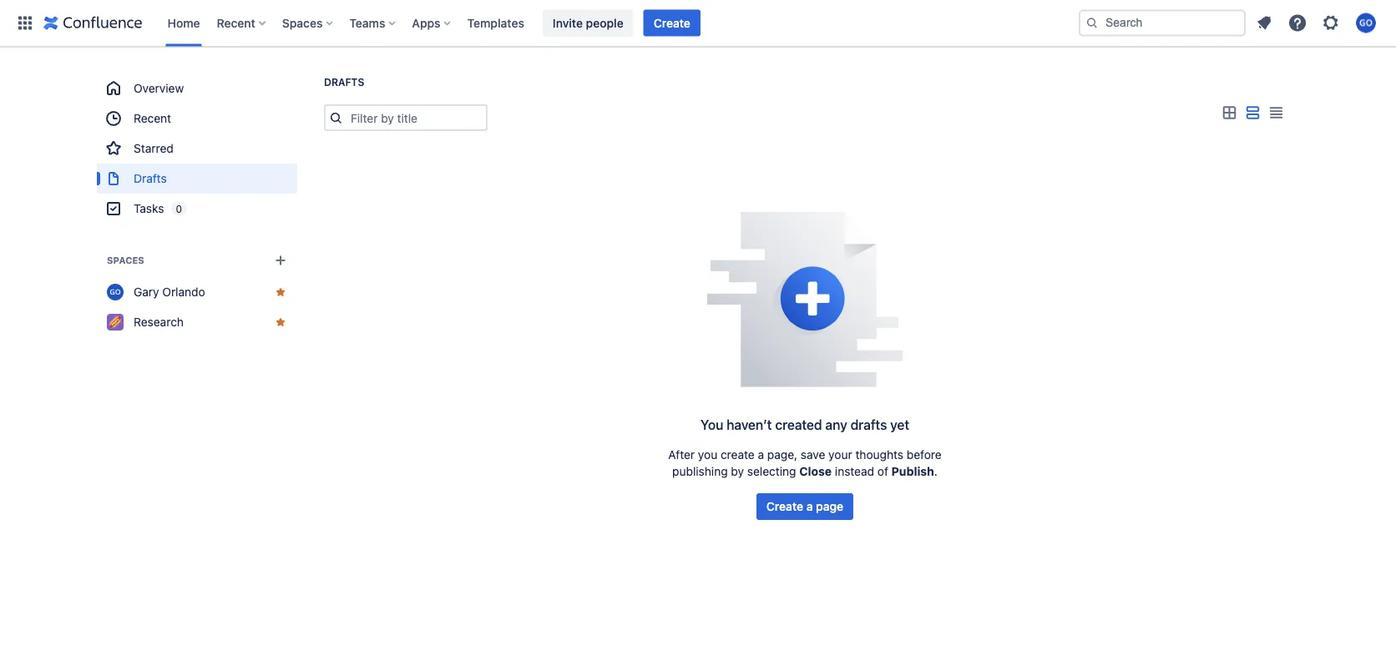 Task type: vqa. For each thing, say whether or not it's contained in the screenshot.
Before
yes



Task type: describe. For each thing, give the bounding box(es) containing it.
help icon image
[[1288, 13, 1308, 33]]

recent inside dropdown button
[[217, 16, 255, 30]]

group containing overview
[[97, 73, 297, 224]]

your
[[829, 448, 852, 462]]

research link
[[97, 307, 297, 337]]

you haven't created any drafts yet
[[700, 417, 909, 433]]

you
[[698, 448, 717, 462]]

a inside after you create a page, save your thoughts before publishing by selecting
[[758, 448, 764, 462]]

you
[[700, 417, 723, 433]]

orlando
[[162, 285, 205, 299]]

drafts
[[851, 417, 887, 433]]

starred
[[134, 142, 174, 155]]

search image
[[1086, 16, 1099, 30]]

.
[[934, 465, 938, 478]]

compact list image
[[1266, 103, 1286, 123]]

invite people button
[[543, 10, 634, 36]]

gary orlando
[[134, 285, 205, 299]]

publish
[[892, 465, 934, 478]]

after
[[668, 448, 695, 462]]

1 vertical spatial a
[[806, 500, 813, 514]]

invite
[[553, 16, 583, 30]]

0 vertical spatial drafts
[[324, 76, 364, 88]]

create
[[721, 448, 755, 462]]

global element
[[10, 0, 1076, 46]]

page
[[816, 500, 843, 514]]

create a page link
[[756, 494, 853, 520]]

Filter by title field
[[346, 106, 486, 129]]

haven't
[[727, 417, 772, 433]]

gary
[[134, 285, 159, 299]]

create link
[[644, 10, 700, 36]]

overview link
[[97, 73, 297, 104]]

research
[[134, 315, 184, 329]]

created
[[775, 417, 822, 433]]

0 horizontal spatial drafts
[[134, 172, 167, 185]]

yet
[[890, 417, 909, 433]]

before
[[907, 448, 942, 462]]

unstar this space image
[[274, 316, 287, 329]]

templates link
[[462, 10, 529, 36]]



Task type: locate. For each thing, give the bounding box(es) containing it.
recent up the starred at the top
[[134, 111, 171, 125]]

after you create a page, save your thoughts before publishing by selecting
[[668, 448, 942, 478]]

banner containing home
[[0, 0, 1396, 47]]

teams
[[349, 16, 385, 30]]

recent button
[[212, 10, 272, 36]]

close instead of publish .
[[799, 465, 938, 478]]

selecting
[[747, 465, 796, 478]]

create
[[654, 16, 690, 30], [767, 500, 803, 514]]

spaces inside popup button
[[282, 16, 323, 30]]

notification icon image
[[1254, 13, 1274, 33]]

spaces up gary
[[107, 255, 144, 266]]

gary orlando link
[[97, 277, 297, 307]]

close
[[799, 465, 832, 478]]

unstar this space image
[[274, 286, 287, 299]]

page,
[[767, 448, 798, 462]]

drafts link
[[97, 164, 297, 194]]

recent inside "link"
[[134, 111, 171, 125]]

1 horizontal spatial drafts
[[324, 76, 364, 88]]

create for create a page
[[767, 500, 803, 514]]

create inside global element
[[654, 16, 690, 30]]

home
[[167, 16, 200, 30]]

publishing
[[672, 465, 728, 478]]

any
[[825, 417, 847, 433]]

drafts down teams
[[324, 76, 364, 88]]

drafts
[[324, 76, 364, 88], [134, 172, 167, 185]]

a
[[758, 448, 764, 462], [806, 500, 813, 514]]

0 horizontal spatial recent
[[134, 111, 171, 125]]

apps
[[412, 16, 441, 30]]

templates
[[467, 16, 524, 30]]

list image
[[1243, 103, 1263, 123]]

people
[[586, 16, 624, 30]]

cards image
[[1219, 103, 1239, 123]]

1 horizontal spatial spaces
[[282, 16, 323, 30]]

invite people
[[553, 16, 624, 30]]

create right people
[[654, 16, 690, 30]]

create a space image
[[271, 251, 291, 271]]

thoughts
[[855, 448, 904, 462]]

0 horizontal spatial a
[[758, 448, 764, 462]]

recent right the home
[[217, 16, 255, 30]]

of
[[877, 465, 888, 478]]

drafts up tasks
[[134, 172, 167, 185]]

Search field
[[1079, 10, 1246, 36]]

tasks
[[134, 202, 164, 215]]

0
[[176, 203, 182, 215]]

1 horizontal spatial a
[[806, 500, 813, 514]]

1 horizontal spatial recent
[[217, 16, 255, 30]]

1 vertical spatial recent
[[134, 111, 171, 125]]

home link
[[162, 10, 205, 36]]

a left page
[[806, 500, 813, 514]]

spaces right recent dropdown button
[[282, 16, 323, 30]]

0 vertical spatial spaces
[[282, 16, 323, 30]]

group
[[97, 73, 297, 224]]

confluence image
[[43, 13, 142, 33], [43, 13, 142, 33]]

instead
[[835, 465, 874, 478]]

1 vertical spatial create
[[767, 500, 803, 514]]

banner
[[0, 0, 1396, 47]]

teams button
[[344, 10, 402, 36]]

0 vertical spatial recent
[[217, 16, 255, 30]]

spaces
[[282, 16, 323, 30], [107, 255, 144, 266]]

by
[[731, 465, 744, 478]]

overview
[[134, 81, 184, 95]]

appswitcher icon image
[[15, 13, 35, 33]]

0 vertical spatial a
[[758, 448, 764, 462]]

1 vertical spatial spaces
[[107, 255, 144, 266]]

a up selecting
[[758, 448, 764, 462]]

starred link
[[97, 134, 297, 164]]

settings icon image
[[1321, 13, 1341, 33]]

0 horizontal spatial spaces
[[107, 255, 144, 266]]

0 horizontal spatial create
[[654, 16, 690, 30]]

recent
[[217, 16, 255, 30], [134, 111, 171, 125]]

1 vertical spatial drafts
[[134, 172, 167, 185]]

recent link
[[97, 104, 297, 134]]

spaces button
[[277, 10, 339, 36]]

save
[[801, 448, 825, 462]]

0 vertical spatial create
[[654, 16, 690, 30]]

create a page
[[767, 500, 843, 514]]

apps button
[[407, 10, 457, 36]]

create down selecting
[[767, 500, 803, 514]]

your profile and preferences image
[[1356, 13, 1376, 33]]

1 horizontal spatial create
[[767, 500, 803, 514]]

create for create
[[654, 16, 690, 30]]



